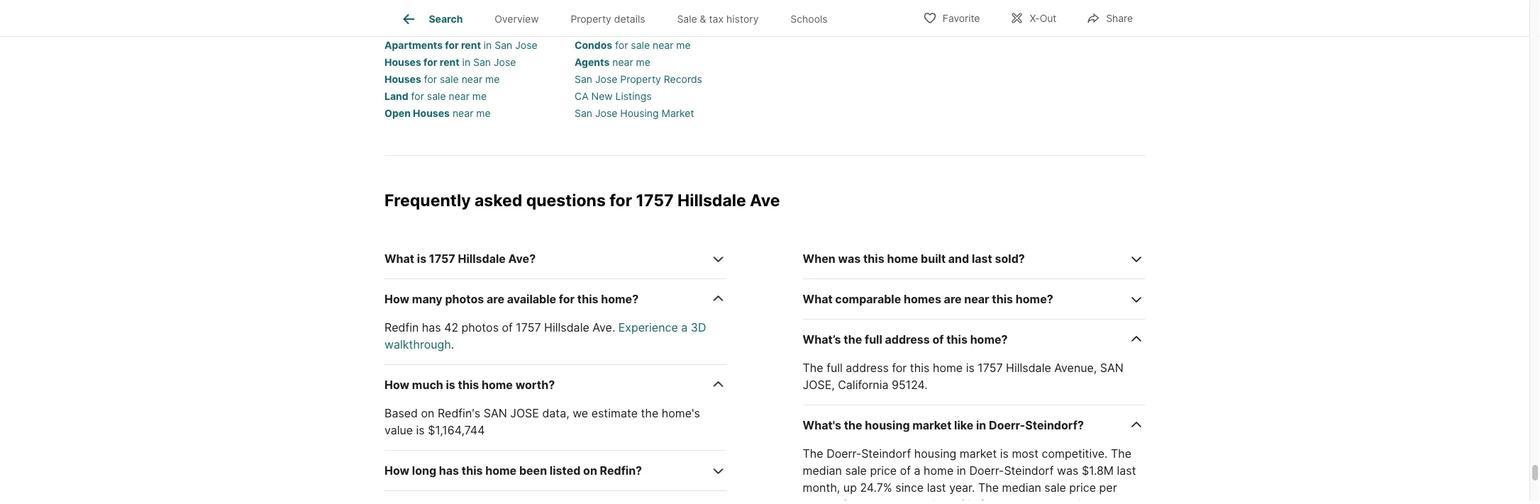 Task type: describe. For each thing, give the bounding box(es) containing it.
history
[[727, 13, 759, 25]]

sale & tax history tab
[[662, 2, 775, 36]]

foot
[[843, 498, 864, 502]]

walkthrough
[[385, 338, 451, 352]]

1 vertical spatial photos
[[462, 321, 499, 335]]

san jose housing market
[[575, 107, 695, 119]]

0 horizontal spatial steindorf
[[862, 447, 912, 461]]

the down what's
[[803, 447, 824, 461]]

based on redfin's san jose data, we estimate the home's value is $1,164,744
[[385, 407, 700, 438]]

the inside based on redfin's san jose data, we estimate the home's value is $1,164,744
[[641, 407, 659, 421]]

1 horizontal spatial since
[[1073, 498, 1101, 502]]

what's the full address of this home?
[[803, 333, 1008, 347]]

what comparable homes are near this home?
[[803, 293, 1054, 306]]

estimate
[[592, 407, 638, 421]]

for right the land
[[411, 90, 424, 102]]

this up comparable
[[864, 252, 885, 266]]

san inside 'the full address for this home is 1757 hillsdale avenue, san jose, california 95124.'
[[1101, 361, 1124, 375]]

property inside tab
[[571, 13, 612, 25]]

the inside 'the full address for this home is 1757 hillsdale avenue, san jose, california 95124.'
[[803, 361, 824, 375]]

what's the full address of this home? button
[[803, 320, 1146, 360]]

what's
[[803, 333, 842, 347]]

doerr- down what's
[[827, 447, 862, 461]]

1 vertical spatial last
[[1118, 464, 1137, 478]]

value
[[385, 424, 413, 438]]

data,
[[543, 407, 570, 421]]

questions
[[527, 190, 606, 210]]

near down land for sale near me
[[453, 107, 474, 119]]

available
[[507, 293, 557, 306]]

sale for land
[[427, 90, 446, 102]]

this up redfin's
[[458, 378, 479, 392]]

market inside dropdown button
[[913, 419, 952, 433]]

address inside 'the full address for this home is 1757 hillsdale avenue, san jose, california 95124.'
[[846, 361, 889, 375]]

in down 24.7% at the bottom right
[[868, 498, 877, 502]]

in inside dropdown button
[[977, 419, 987, 433]]

redfin's
[[438, 407, 481, 421]]

home left built
[[888, 252, 919, 266]]

year.
[[950, 481, 976, 495]]

what's
[[803, 419, 842, 433]]

near inside "dropdown button"
[[965, 293, 990, 306]]

sale for condos
[[631, 39, 650, 51]]

42
[[444, 321, 459, 335]]

like
[[955, 419, 974, 433]]

worth?
[[516, 378, 555, 392]]

x-out
[[1030, 12, 1057, 24]]

was inside dropdown button
[[839, 252, 861, 266]]

housing inside dropdown button
[[866, 419, 910, 433]]

comparable
[[836, 293, 902, 306]]

houses for sale near me
[[385, 73, 500, 85]]

frequently
[[385, 190, 471, 210]]

share button
[[1075, 3, 1146, 32]]

based
[[385, 407, 418, 421]]

this down the $1,164,744
[[462, 464, 483, 478]]

property details
[[571, 13, 646, 25]]

how much is this home worth? button
[[385, 366, 727, 405]]

24.7%
[[861, 481, 893, 495]]

in down apartments for rent in san jose
[[463, 56, 471, 68]]

records
[[664, 73, 703, 85]]

housing
[[621, 107, 659, 119]]

on inside dropdown button
[[584, 464, 598, 478]]

favorite button
[[911, 3, 993, 32]]

address inside what's the full address of this home? 'dropdown button'
[[885, 333, 930, 347]]

in up year.
[[957, 464, 967, 478]]

california
[[838, 378, 889, 392]]

95124.
[[892, 378, 928, 392]]

listings
[[616, 90, 652, 102]]

hillsdale down how many photos are available for this home? dropdown button
[[544, 321, 590, 335]]

when was this home built and last sold? button
[[803, 239, 1146, 280]]

home? for what comparable homes are near this home?
[[1016, 293, 1054, 306]]

details
[[615, 13, 646, 25]]

per
[[1100, 481, 1118, 495]]

for up land for sale near me
[[424, 73, 437, 85]]

what comparable homes are near this home? button
[[803, 280, 1146, 320]]

square
[[803, 498, 840, 502]]

sale for houses
[[440, 73, 459, 85]]

are for available
[[487, 293, 505, 306]]

many
[[412, 293, 443, 306]]

near down houses for rent in san jose
[[462, 73, 483, 85]]

san down ca
[[575, 107, 593, 119]]

how long has this home been listed on redfin? button
[[385, 452, 727, 492]]

near down houses for sale near me
[[449, 90, 470, 102]]

experience a 3d walkthrough button
[[385, 321, 707, 352]]

hillsdale inside 'the full address for this home is 1757 hillsdale avenue, san jose, california 95124.'
[[1007, 361, 1052, 375]]

market
[[662, 107, 695, 119]]

2 vertical spatial last
[[927, 481, 947, 495]]

apartments for rent in san jose
[[385, 39, 538, 51]]

for inside 'the full address for this home is 1757 hillsdale avenue, san jose, california 95124.'
[[893, 361, 907, 375]]

what is 1757 hillsdale ave? button
[[385, 239, 727, 280]]

housing inside the doerr-steindorf housing market is most competitive. the median sale price of a home in doerr-steindorf was $1.8m last month, up 24.7% since last year. the median sale price per square foot in doerr-steindorf is $1.15k, up 26.6% since l
[[915, 447, 957, 461]]

what is 1757 hillsdale ave?
[[385, 252, 536, 266]]

has inside dropdown button
[[439, 464, 459, 478]]

1 vertical spatial price
[[1070, 481, 1097, 495]]

when
[[803, 252, 836, 266]]

ave
[[750, 190, 780, 210]]

homes
[[904, 293, 942, 306]]

of inside the doerr-steindorf housing market is most competitive. the median sale price of a home in doerr-steindorf was $1.8m last month, up 24.7% since last year. the median sale price per square foot in doerr-steindorf is $1.15k, up 26.6% since l
[[901, 464, 911, 478]]

redfin
[[385, 321, 419, 335]]

.
[[451, 338, 454, 352]]

share
[[1107, 12, 1134, 24]]

the up $1.15k, at the right
[[979, 481, 999, 495]]

near up records
[[653, 39, 674, 51]]

this up ave.
[[578, 293, 599, 306]]

home inside 'the full address for this home is 1757 hillsdale avenue, san jose, california 95124.'
[[933, 361, 963, 375]]

how many photos are available for this home?
[[385, 293, 639, 306]]

what for what comparable homes are near this home?
[[803, 293, 833, 306]]

search
[[429, 13, 463, 25]]

are for near
[[944, 293, 962, 306]]

new
[[592, 90, 613, 102]]

schools
[[791, 13, 828, 25]]

what for what is 1757 hillsdale ave?
[[385, 252, 415, 266]]

san down overview tab
[[495, 39, 513, 51]]

and
[[949, 252, 970, 266]]

full inside 'the full address for this home is 1757 hillsdale avenue, san jose, california 95124.'
[[827, 361, 843, 375]]

is inside 'the full address for this home is 1757 hillsdale avenue, san jose, california 95124.'
[[967, 361, 975, 375]]

home? inside dropdown button
[[601, 293, 639, 306]]

full inside what's the full address of this home? 'dropdown button'
[[865, 333, 883, 347]]

asked
[[475, 190, 523, 210]]

$1.8m
[[1082, 464, 1114, 478]]

condos
[[575, 39, 613, 51]]

san jose property records
[[575, 73, 703, 85]]

market inside the doerr-steindorf housing market is most competitive. the median sale price of a home in doerr-steindorf was $1.8m last month, up 24.7% since last year. the median sale price per square foot in doerr-steindorf is $1.15k, up 26.6% since l
[[960, 447, 997, 461]]

most
[[1012, 447, 1039, 461]]

ave.
[[593, 321, 616, 335]]

me for houses for sale near me
[[486, 73, 500, 85]]

3d
[[691, 321, 707, 335]]

me down land for sale near me
[[476, 107, 491, 119]]

0 vertical spatial has
[[422, 321, 441, 335]]

doerr- down 24.7% at the bottom right
[[880, 498, 915, 502]]

ca
[[575, 90, 589, 102]]

steindorf?
[[1026, 419, 1085, 433]]

2 horizontal spatial steindorf
[[1005, 464, 1054, 478]]

agents near me
[[575, 56, 651, 68]]

the up $1.8m
[[1112, 447, 1132, 461]]

ca new listings
[[575, 90, 652, 102]]



Task type: vqa. For each thing, say whether or not it's contained in the screenshot.


Task type: locate. For each thing, give the bounding box(es) containing it.
is inside dropdown button
[[446, 378, 456, 392]]

0 vertical spatial property
[[571, 13, 612, 25]]

1 vertical spatial rent
[[440, 56, 460, 68]]

on right listed at the bottom of page
[[584, 464, 598, 478]]

open
[[385, 107, 411, 119]]

doerr-
[[989, 419, 1026, 433], [827, 447, 862, 461], [970, 464, 1005, 478], [880, 498, 915, 502]]

redfin?
[[600, 464, 642, 478]]

how long has this home been listed on redfin?
[[385, 464, 642, 478]]

rent up houses for sale near me
[[440, 56, 460, 68]]

doerr- up the most
[[989, 419, 1026, 433]]

price down $1.8m
[[1070, 481, 1097, 495]]

photos up 42 on the bottom of page
[[445, 293, 484, 306]]

2 horizontal spatial last
[[1118, 464, 1137, 478]]

home? for what's the full address of this home?
[[971, 333, 1008, 347]]

1 vertical spatial property
[[621, 73, 661, 85]]

how up based
[[385, 378, 410, 392]]

1 vertical spatial has
[[439, 464, 459, 478]]

last inside dropdown button
[[972, 252, 993, 266]]

the full address for this home is 1757 hillsdale avenue, san jose, california 95124.
[[803, 361, 1124, 392]]

has left 42 on the bottom of page
[[422, 321, 441, 335]]

1 vertical spatial houses
[[385, 73, 422, 85]]

1 vertical spatial a
[[915, 464, 921, 478]]

san
[[495, 39, 513, 51], [473, 56, 491, 68], [575, 73, 593, 85], [575, 107, 593, 119]]

photos inside dropdown button
[[445, 293, 484, 306]]

1 how from the top
[[385, 293, 410, 306]]

1757 inside dropdown button
[[429, 252, 456, 266]]

me down houses for rent in san jose
[[486, 73, 500, 85]]

last left year.
[[927, 481, 947, 495]]

jose
[[511, 407, 539, 421]]

of inside 'dropdown button'
[[933, 333, 944, 347]]

much
[[412, 378, 443, 392]]

rent
[[461, 39, 481, 51], [440, 56, 460, 68]]

schools tab
[[775, 2, 844, 36]]

full down comparable
[[865, 333, 883, 347]]

is inside dropdown button
[[417, 252, 427, 266]]

0 horizontal spatial a
[[682, 321, 688, 335]]

0 horizontal spatial price
[[871, 464, 897, 478]]

home inside the doerr-steindorf housing market is most competitive. the median sale price of a home in doerr-steindorf was $1.8m last month, up 24.7% since last year. the median sale price per square foot in doerr-steindorf is $1.15k, up 26.6% since l
[[924, 464, 954, 478]]

sale down houses for rent in san jose
[[440, 73, 459, 85]]

what down when
[[803, 293, 833, 306]]

home? down the sold?
[[1016, 293, 1054, 306]]

of down what's the housing market like in doerr-steindorf?
[[901, 464, 911, 478]]

1757 inside 'the full address for this home is 1757 hillsdale avenue, san jose, california 95124.'
[[978, 361, 1003, 375]]

how many photos are available for this home? button
[[385, 280, 727, 320]]

1 vertical spatial how
[[385, 378, 410, 392]]

0 horizontal spatial up
[[844, 481, 857, 495]]

how left long at the left bottom of page
[[385, 464, 410, 478]]

home up year.
[[924, 464, 954, 478]]

&
[[700, 13, 707, 25]]

of for photos
[[502, 321, 513, 335]]

housing down what's the housing market like in doerr-steindorf?
[[915, 447, 957, 461]]

0 horizontal spatial full
[[827, 361, 843, 375]]

1 horizontal spatial median
[[1003, 481, 1042, 495]]

ca new listings link
[[575, 90, 652, 102]]

1 horizontal spatial what
[[803, 293, 833, 306]]

1 horizontal spatial on
[[584, 464, 598, 478]]

long
[[412, 464, 437, 478]]

tab list
[[385, 0, 855, 36], [385, 0, 1146, 13]]

sale up 26.6%
[[1045, 481, 1067, 495]]

me down 'sale'
[[677, 39, 691, 51]]

up
[[844, 481, 857, 495], [1020, 498, 1033, 502]]

0 horizontal spatial market
[[913, 419, 952, 433]]

2 how from the top
[[385, 378, 410, 392]]

home? down what comparable homes are near this home? "dropdown button"
[[971, 333, 1008, 347]]

houses down land for sale near me
[[413, 107, 450, 119]]

0 vertical spatial median
[[803, 464, 842, 478]]

1 horizontal spatial market
[[960, 447, 997, 461]]

the inside 'dropdown button'
[[844, 333, 863, 347]]

what inside dropdown button
[[385, 252, 415, 266]]

0 horizontal spatial property
[[571, 13, 612, 25]]

rent for apartments for rent
[[461, 39, 481, 51]]

0 horizontal spatial housing
[[866, 419, 910, 433]]

apartments
[[385, 39, 443, 51]]

houses down apartments
[[385, 56, 422, 68]]

the
[[844, 333, 863, 347], [641, 407, 659, 421], [844, 419, 863, 433]]

a left 3d
[[682, 321, 688, 335]]

0 vertical spatial a
[[682, 321, 688, 335]]

1 horizontal spatial full
[[865, 333, 883, 347]]

sale & tax history
[[677, 13, 759, 25]]

rent up houses for rent in san jose
[[461, 39, 481, 51]]

jose,
[[803, 378, 835, 392]]

0 horizontal spatial median
[[803, 464, 842, 478]]

is right value
[[416, 424, 425, 438]]

is left the most
[[1001, 447, 1009, 461]]

0 vertical spatial what
[[385, 252, 415, 266]]

what
[[385, 252, 415, 266], [803, 293, 833, 306]]

0 vertical spatial on
[[421, 407, 435, 421]]

property
[[571, 13, 612, 25], [621, 73, 661, 85]]

month,
[[803, 481, 841, 495]]

the for what's
[[844, 419, 863, 433]]

for right questions
[[610, 190, 633, 210]]

for up houses for rent in san jose
[[445, 39, 459, 51]]

was down competitive.
[[1058, 464, 1079, 478]]

last
[[972, 252, 993, 266], [1118, 464, 1137, 478], [927, 481, 947, 495]]

1 vertical spatial up
[[1020, 498, 1033, 502]]

property details tab
[[555, 2, 662, 36]]

a inside experience a 3d walkthrough
[[682, 321, 688, 335]]

a inside the doerr-steindorf housing market is most competitive. the median sale price of a home in doerr-steindorf was $1.8m last month, up 24.7% since last year. the median sale price per square foot in doerr-steindorf is $1.15k, up 26.6% since l
[[915, 464, 921, 478]]

2 vertical spatial steindorf
[[915, 498, 965, 502]]

how for how much is this home worth?
[[385, 378, 410, 392]]

when was this home built and last sold?
[[803, 252, 1026, 266]]

2 vertical spatial houses
[[413, 107, 450, 119]]

search link
[[401, 11, 463, 28]]

what's the housing market like in doerr-steindorf? button
[[803, 406, 1146, 446]]

how for how many photos are available for this home?
[[385, 293, 410, 306]]

steindorf
[[862, 447, 912, 461], [1005, 464, 1054, 478], [915, 498, 965, 502]]

1 vertical spatial since
[[1073, 498, 1101, 502]]

steindorf down the most
[[1005, 464, 1054, 478]]

are right homes
[[944, 293, 962, 306]]

sale down details
[[631, 39, 650, 51]]

2 horizontal spatial of
[[933, 333, 944, 347]]

sale up 24.7% at the bottom right
[[846, 464, 867, 478]]

0 horizontal spatial home?
[[601, 293, 639, 306]]

since down per
[[1073, 498, 1101, 502]]

1 vertical spatial was
[[1058, 464, 1079, 478]]

near down 'when was this home built and last sold?' dropdown button
[[965, 293, 990, 306]]

doerr- inside what's the housing market like in doerr-steindorf? dropdown button
[[989, 419, 1026, 433]]

0 vertical spatial housing
[[866, 419, 910, 433]]

1 vertical spatial address
[[846, 361, 889, 375]]

how much is this home worth?
[[385, 378, 555, 392]]

home? inside 'dropdown button'
[[971, 333, 1008, 347]]

this up 95124.
[[911, 361, 930, 375]]

property up listings
[[621, 73, 661, 85]]

is down what's the full address of this home? 'dropdown button'
[[967, 361, 975, 375]]

1757
[[636, 190, 674, 210], [429, 252, 456, 266], [516, 321, 541, 335], [978, 361, 1003, 375]]

in
[[484, 39, 492, 51], [463, 56, 471, 68], [977, 419, 987, 433], [957, 464, 967, 478], [868, 498, 877, 502]]

property up condos
[[571, 13, 612, 25]]

me
[[677, 39, 691, 51], [636, 56, 651, 68], [486, 73, 500, 85], [473, 90, 487, 102], [476, 107, 491, 119]]

1 are from the left
[[487, 293, 505, 306]]

for inside dropdown button
[[559, 293, 575, 306]]

0 horizontal spatial was
[[839, 252, 861, 266]]

0 vertical spatial full
[[865, 333, 883, 347]]

how
[[385, 293, 410, 306], [385, 378, 410, 392], [385, 464, 410, 478]]

this inside 'the full address for this home is 1757 hillsdale avenue, san jose, california 95124.'
[[911, 361, 930, 375]]

the doerr-steindorf housing market is most competitive. the median sale price of a home in doerr-steindorf was $1.8m last month, up 24.7% since last year. the median sale price per square foot in doerr-steindorf is $1.15k, up 26.6% since l
[[803, 447, 1137, 502]]

a
[[682, 321, 688, 335], [915, 464, 921, 478]]

rent for houses for rent
[[440, 56, 460, 68]]

1 vertical spatial what
[[803, 293, 833, 306]]

0 horizontal spatial last
[[927, 481, 947, 495]]

hillsdale left ave
[[678, 190, 747, 210]]

median
[[803, 464, 842, 478], [1003, 481, 1042, 495]]

0 vertical spatial price
[[871, 464, 897, 478]]

me down houses for sale near me
[[473, 90, 487, 102]]

a down what's the housing market like in doerr-steindorf?
[[915, 464, 921, 478]]

this
[[864, 252, 885, 266], [578, 293, 599, 306], [993, 293, 1014, 306], [947, 333, 968, 347], [911, 361, 930, 375], [458, 378, 479, 392], [462, 464, 483, 478]]

the inside dropdown button
[[844, 419, 863, 433]]

san down apartments for rent in san jose
[[473, 56, 491, 68]]

tab list containing search
[[385, 0, 855, 36]]

has
[[422, 321, 441, 335], [439, 464, 459, 478]]

home left worth?
[[482, 378, 513, 392]]

since right 24.7% at the bottom right
[[896, 481, 924, 495]]

san inside based on redfin's san jose data, we estimate the home's value is $1,164,744
[[484, 407, 507, 421]]

san jose housing market link
[[575, 107, 695, 119]]

me for condos for sale near me
[[677, 39, 691, 51]]

1 horizontal spatial housing
[[915, 447, 957, 461]]

0 vertical spatial how
[[385, 293, 410, 306]]

near
[[653, 39, 674, 51], [613, 56, 634, 68], [462, 73, 483, 85], [449, 90, 470, 102], [453, 107, 474, 119], [965, 293, 990, 306]]

1 horizontal spatial price
[[1070, 481, 1097, 495]]

we
[[573, 407, 589, 421]]

sale
[[677, 13, 698, 25]]

of down what comparable homes are near this home? at the right of the page
[[933, 333, 944, 347]]

0 vertical spatial rent
[[461, 39, 481, 51]]

0 horizontal spatial are
[[487, 293, 505, 306]]

the up jose,
[[803, 361, 824, 375]]

san right 'avenue,'
[[1101, 361, 1124, 375]]

home? inside "dropdown button"
[[1016, 293, 1054, 306]]

the
[[803, 361, 824, 375], [803, 447, 824, 461], [1112, 447, 1132, 461], [979, 481, 999, 495]]

overview tab
[[479, 2, 555, 36]]

are
[[487, 293, 505, 306], [944, 293, 962, 306]]

in down overview tab
[[484, 39, 492, 51]]

3 how from the top
[[385, 464, 410, 478]]

0 horizontal spatial of
[[502, 321, 513, 335]]

me up san jose property records link
[[636, 56, 651, 68]]

1 horizontal spatial up
[[1020, 498, 1033, 502]]

what inside "dropdown button"
[[803, 293, 833, 306]]

are inside "dropdown button"
[[944, 293, 962, 306]]

1 horizontal spatial steindorf
[[915, 498, 965, 502]]

median up $1.15k, at the right
[[1003, 481, 1042, 495]]

1 vertical spatial on
[[584, 464, 598, 478]]

1 horizontal spatial home?
[[971, 333, 1008, 347]]

the right what's
[[844, 333, 863, 347]]

0 vertical spatial steindorf
[[862, 447, 912, 461]]

1 horizontal spatial rent
[[461, 39, 481, 51]]

price up 24.7% at the bottom right
[[871, 464, 897, 478]]

0 vertical spatial since
[[896, 481, 924, 495]]

tax
[[709, 13, 724, 25]]

hillsdale left ave?
[[458, 252, 506, 266]]

market
[[913, 419, 952, 433], [960, 447, 997, 461]]

san up ca
[[575, 73, 593, 85]]

the for what's
[[844, 333, 863, 347]]

home left "been"
[[486, 464, 517, 478]]

san jose property records link
[[575, 73, 703, 85]]

what's the housing market like in doerr-steindorf?
[[803, 419, 1085, 433]]

0 vertical spatial photos
[[445, 293, 484, 306]]

competitive.
[[1042, 447, 1108, 461]]

this up 'the full address for this home is 1757 hillsdale avenue, san jose, california 95124.'
[[947, 333, 968, 347]]

houses for houses for rent in san jose
[[385, 56, 422, 68]]

houses for houses for sale near me
[[385, 73, 422, 85]]

san
[[1101, 361, 1124, 375], [484, 407, 507, 421]]

redfin has 42 photos of 1757 hillsdale ave.
[[385, 321, 619, 335]]

sold?
[[995, 252, 1026, 266]]

hillsdale left 'avenue,'
[[1007, 361, 1052, 375]]

this inside 'dropdown button'
[[947, 333, 968, 347]]

1 vertical spatial median
[[1003, 481, 1042, 495]]

home? up ave.
[[601, 293, 639, 306]]

of for address
[[933, 333, 944, 347]]

0 vertical spatial houses
[[385, 56, 422, 68]]

market down what's the housing market like in doerr-steindorf? dropdown button
[[960, 447, 997, 461]]

favorite
[[943, 12, 981, 24]]

1 horizontal spatial last
[[972, 252, 993, 266]]

land for sale near me
[[385, 90, 487, 102]]

1 vertical spatial housing
[[915, 447, 957, 461]]

are inside dropdown button
[[487, 293, 505, 306]]

is up many
[[417, 252, 427, 266]]

built
[[921, 252, 946, 266]]

0 horizontal spatial rent
[[440, 56, 460, 68]]

median up month,
[[803, 464, 842, 478]]

home
[[888, 252, 919, 266], [933, 361, 963, 375], [482, 378, 513, 392], [486, 464, 517, 478], [924, 464, 954, 478]]

last right the and
[[972, 252, 993, 266]]

frequently asked questions for 1757 hillsdale ave
[[385, 190, 780, 210]]

1 horizontal spatial a
[[915, 464, 921, 478]]

jose
[[515, 39, 538, 51], [494, 56, 516, 68], [595, 73, 618, 85], [595, 107, 618, 119]]

is inside based on redfin's san jose data, we estimate the home's value is $1,164,744
[[416, 424, 425, 438]]

0 horizontal spatial what
[[385, 252, 415, 266]]

for up 95124.
[[893, 361, 907, 375]]

was right when
[[839, 252, 861, 266]]

0 vertical spatial market
[[913, 419, 952, 433]]

0 vertical spatial was
[[839, 252, 861, 266]]

out
[[1040, 12, 1057, 24]]

1 horizontal spatial was
[[1058, 464, 1079, 478]]

address
[[885, 333, 930, 347], [846, 361, 889, 375]]

1 vertical spatial steindorf
[[1005, 464, 1054, 478]]

been
[[519, 464, 547, 478]]

doerr- up year.
[[970, 464, 1005, 478]]

houses for rent in san jose
[[385, 56, 516, 68]]

0 vertical spatial san
[[1101, 361, 1124, 375]]

overview
[[495, 13, 539, 25]]

0 horizontal spatial on
[[421, 407, 435, 421]]

1 vertical spatial market
[[960, 447, 997, 461]]

on inside based on redfin's san jose data, we estimate the home's value is $1,164,744
[[421, 407, 435, 421]]

2 are from the left
[[944, 293, 962, 306]]

experience a 3d walkthrough
[[385, 321, 707, 352]]

on
[[421, 407, 435, 421], [584, 464, 598, 478]]

0 vertical spatial address
[[885, 333, 930, 347]]

ave?
[[509, 252, 536, 266]]

is right much
[[446, 378, 456, 392]]

last up per
[[1118, 464, 1137, 478]]

1 horizontal spatial san
[[1101, 361, 1124, 375]]

in right the like
[[977, 419, 987, 433]]

was
[[839, 252, 861, 266], [1058, 464, 1079, 478]]

me for land for sale near me
[[473, 90, 487, 102]]

is down year.
[[968, 498, 977, 502]]

hillsdale inside dropdown button
[[458, 252, 506, 266]]

0 horizontal spatial san
[[484, 407, 507, 421]]

houses up the land
[[385, 73, 422, 85]]

steindorf down year.
[[915, 498, 965, 502]]

up left 26.6%
[[1020, 498, 1033, 502]]

full
[[865, 333, 883, 347], [827, 361, 843, 375]]

how for how long has this home been listed on redfin?
[[385, 464, 410, 478]]

0 horizontal spatial since
[[896, 481, 924, 495]]

x-out button
[[998, 3, 1069, 32]]

home's
[[662, 407, 700, 421]]

2 horizontal spatial home?
[[1016, 293, 1054, 306]]

near down condos for sale near me
[[613, 56, 634, 68]]

the left home's
[[641, 407, 659, 421]]

0 vertical spatial last
[[972, 252, 993, 266]]

land
[[385, 90, 409, 102]]

1 horizontal spatial of
[[901, 464, 911, 478]]

for up the agents near me
[[615, 39, 628, 51]]

x-
[[1030, 12, 1040, 24]]

0 vertical spatial up
[[844, 481, 857, 495]]

hillsdale
[[678, 190, 747, 210], [458, 252, 506, 266], [544, 321, 590, 335], [1007, 361, 1052, 375]]

1 horizontal spatial property
[[621, 73, 661, 85]]

market left the like
[[913, 419, 952, 433]]

for up houses for sale near me
[[424, 56, 438, 68]]

up up foot at the right bottom of page
[[844, 481, 857, 495]]

1 vertical spatial full
[[827, 361, 843, 375]]

on right based
[[421, 407, 435, 421]]

2 vertical spatial how
[[385, 464, 410, 478]]

housing down 95124.
[[866, 419, 910, 433]]

address up california
[[846, 361, 889, 375]]

open houses near me
[[385, 107, 491, 119]]

1 horizontal spatial are
[[944, 293, 962, 306]]

1 vertical spatial san
[[484, 407, 507, 421]]

was inside the doerr-steindorf housing market is most competitive. the median sale price of a home in doerr-steindorf was $1.8m last month, up 24.7% since last year. the median sale price per square foot in doerr-steindorf is $1.15k, up 26.6% since l
[[1058, 464, 1079, 478]]

this inside "dropdown button"
[[993, 293, 1014, 306]]



